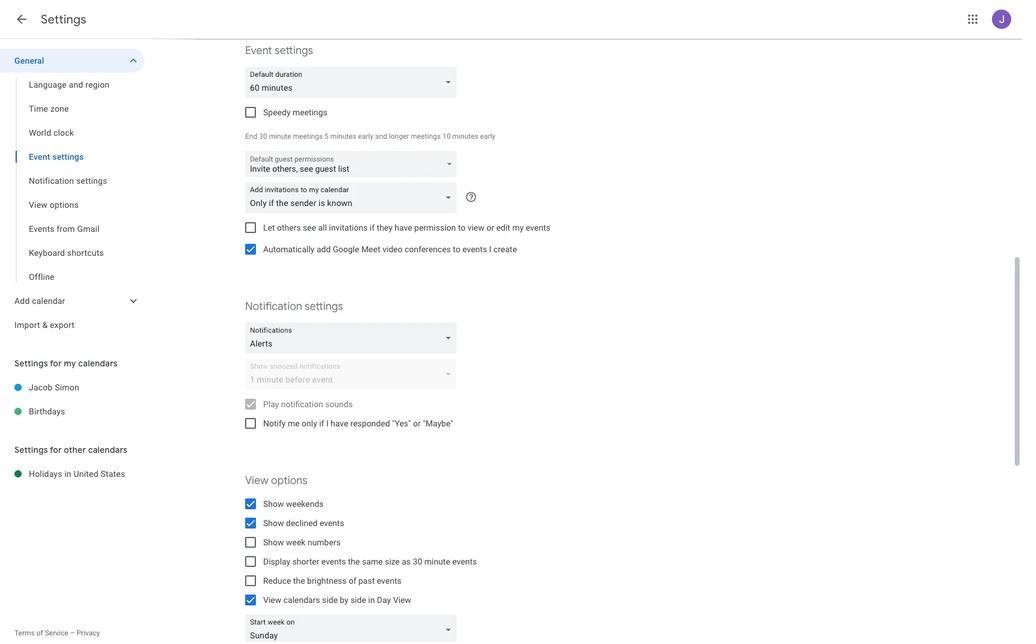 Task type: locate. For each thing, give the bounding box(es) containing it.
and left longer
[[375, 132, 387, 141]]

let others see all invitations if they have permission to view or edit my events
[[263, 223, 550, 233]]

or
[[487, 223, 494, 233], [413, 419, 421, 428]]

in
[[64, 469, 71, 479], [368, 595, 375, 605]]

guest down permissions
[[315, 164, 336, 174]]

1 vertical spatial of
[[36, 629, 43, 637]]

0 vertical spatial settings
[[41, 12, 86, 27]]

0 vertical spatial have
[[395, 223, 412, 233]]

1 vertical spatial my
[[64, 358, 76, 369]]

show left the weekends
[[263, 499, 284, 509]]

1 vertical spatial i
[[326, 419, 329, 428]]

1 vertical spatial event
[[29, 152, 50, 162]]

1 horizontal spatial have
[[395, 223, 412, 233]]

settings
[[275, 44, 313, 58], [52, 152, 84, 162], [76, 176, 107, 186], [305, 300, 343, 314]]

display
[[263, 557, 290, 567]]

0 horizontal spatial options
[[50, 200, 79, 210]]

view up events
[[29, 200, 47, 210]]

to left view
[[458, 223, 465, 233]]

the down shorter
[[293, 576, 305, 586]]

meet
[[361, 245, 380, 254]]

1 horizontal spatial i
[[489, 245, 491, 254]]

side right the by
[[351, 595, 366, 605]]

for left other
[[50, 445, 62, 455]]

size
[[385, 557, 400, 567]]

others,
[[272, 164, 298, 174]]

1 horizontal spatial 30
[[413, 557, 422, 567]]

notification
[[281, 400, 323, 409]]

1 vertical spatial have
[[331, 419, 348, 428]]

1 early from the left
[[358, 132, 373, 141]]

permissions
[[294, 155, 334, 163]]

0 horizontal spatial view options
[[29, 200, 79, 210]]

have right the 'they' in the top of the page
[[395, 223, 412, 233]]

show for show week numbers
[[263, 538, 284, 547]]

and left region
[[69, 80, 83, 90]]

2 for from the top
[[50, 445, 62, 455]]

0 vertical spatial guest
[[275, 155, 293, 163]]

minutes right 5
[[330, 132, 356, 141]]

1 vertical spatial guest
[[315, 164, 336, 174]]

1 vertical spatial event settings
[[29, 152, 84, 162]]

0 vertical spatial notification
[[29, 176, 74, 186]]

0 vertical spatial event
[[245, 44, 272, 58]]

see down permissions
[[300, 164, 313, 174]]

view right day
[[393, 595, 411, 605]]

1 horizontal spatial options
[[271, 474, 308, 488]]

1 horizontal spatial early
[[480, 132, 495, 141]]

settings up jacob
[[14, 358, 48, 369]]

0 vertical spatial i
[[489, 245, 491, 254]]

speedy
[[263, 108, 291, 117]]

guest up others,
[[275, 155, 293, 163]]

0 horizontal spatial the
[[293, 576, 305, 586]]

meetings left 5
[[293, 132, 323, 141]]

notification settings
[[29, 176, 107, 186], [245, 300, 343, 314]]

1 vertical spatial for
[[50, 445, 62, 455]]

0 vertical spatial options
[[50, 200, 79, 210]]

brightness
[[307, 576, 347, 586]]

1 horizontal spatial minutes
[[452, 132, 478, 141]]

side
[[322, 595, 338, 605], [351, 595, 366, 605]]

0 horizontal spatial minutes
[[330, 132, 356, 141]]

1 vertical spatial minute
[[424, 557, 450, 567]]

language
[[29, 80, 67, 90]]

5
[[325, 132, 329, 141]]

the
[[348, 557, 360, 567], [293, 576, 305, 586]]

birthdays link
[[29, 400, 144, 424]]

0 horizontal spatial i
[[326, 419, 329, 428]]

30 right as
[[413, 557, 422, 567]]

0 vertical spatial event settings
[[245, 44, 313, 58]]

1 vertical spatial the
[[293, 576, 305, 586]]

settings
[[41, 12, 86, 27], [14, 358, 48, 369], [14, 445, 48, 455]]

2 vertical spatial show
[[263, 538, 284, 547]]

0 vertical spatial or
[[487, 223, 494, 233]]

0 horizontal spatial and
[[69, 80, 83, 90]]

settings for settings for my calendars
[[14, 358, 48, 369]]

1 for from the top
[[50, 358, 62, 369]]

2 show from the top
[[263, 519, 284, 528]]

of left past
[[349, 576, 356, 586]]

region
[[85, 80, 110, 90]]

see
[[300, 164, 313, 174], [303, 223, 316, 233]]

my right edit
[[512, 223, 524, 233]]

0 horizontal spatial 30
[[259, 132, 267, 141]]

0 horizontal spatial event settings
[[29, 152, 84, 162]]

1 horizontal spatial if
[[370, 223, 375, 233]]

1 horizontal spatial the
[[348, 557, 360, 567]]

options
[[50, 200, 79, 210], [271, 474, 308, 488]]

options up show weekends
[[271, 474, 308, 488]]

keyboard shortcuts
[[29, 248, 104, 258]]

0 horizontal spatial minute
[[269, 132, 291, 141]]

i left create
[[489, 245, 491, 254]]

meetings
[[293, 108, 327, 117], [293, 132, 323, 141], [411, 132, 441, 141]]

1 vertical spatial if
[[319, 419, 324, 428]]

1 horizontal spatial notification settings
[[245, 300, 343, 314]]

early right 10
[[480, 132, 495, 141]]

0 vertical spatial 30
[[259, 132, 267, 141]]

1 horizontal spatial and
[[375, 132, 387, 141]]

3 show from the top
[[263, 538, 284, 547]]

0 horizontal spatial event
[[29, 152, 50, 162]]

of
[[349, 576, 356, 586], [36, 629, 43, 637]]

group containing language and region
[[0, 73, 144, 289]]

1 vertical spatial calendars
[[88, 445, 127, 455]]

0 vertical spatial view options
[[29, 200, 79, 210]]

0 vertical spatial calendars
[[78, 358, 118, 369]]

view up show weekends
[[245, 474, 269, 488]]

0 horizontal spatial have
[[331, 419, 348, 428]]

event inside group
[[29, 152, 50, 162]]

from
[[57, 224, 75, 234]]

2 minutes from the left
[[452, 132, 478, 141]]

speedy meetings
[[263, 108, 327, 117]]

notification settings up from at left top
[[29, 176, 107, 186]]

or left edit
[[487, 223, 494, 233]]

early up invite others, see guest list dropdown button
[[358, 132, 373, 141]]

if right only
[[319, 419, 324, 428]]

clock
[[53, 128, 74, 138]]

1 vertical spatial in
[[368, 595, 375, 605]]

settings for settings
[[41, 12, 86, 27]]

all
[[318, 223, 327, 233]]

end 30 minute meetings 5 minutes early and longer meetings 10 minutes early
[[245, 132, 495, 141]]

1 horizontal spatial side
[[351, 595, 366, 605]]

1 vertical spatial show
[[263, 519, 284, 528]]

notification down world clock
[[29, 176, 74, 186]]

calendars up the jacob simon tree item
[[78, 358, 118, 369]]

in left united
[[64, 469, 71, 479]]

event
[[245, 44, 272, 58], [29, 152, 50, 162]]

calendars
[[78, 358, 118, 369], [88, 445, 127, 455], [283, 595, 320, 605]]

0 horizontal spatial side
[[322, 595, 338, 605]]

for
[[50, 358, 62, 369], [50, 445, 62, 455]]

options up events from gmail
[[50, 200, 79, 210]]

0 vertical spatial minute
[[269, 132, 291, 141]]

view options up events from gmail
[[29, 200, 79, 210]]

longer
[[389, 132, 409, 141]]

1 vertical spatial or
[[413, 419, 421, 428]]

0 vertical spatial for
[[50, 358, 62, 369]]

0 horizontal spatial notification settings
[[29, 176, 107, 186]]

my
[[512, 223, 524, 233], [64, 358, 76, 369]]

1 vertical spatial settings
[[14, 358, 48, 369]]

notification down the automatically
[[245, 300, 302, 314]]

2 side from the left
[[351, 595, 366, 605]]

0 horizontal spatial if
[[319, 419, 324, 428]]

invite others, see guest list button
[[245, 151, 457, 180]]

calendars down reduce
[[283, 595, 320, 605]]

settings up holidays
[[14, 445, 48, 455]]

"maybe"
[[423, 419, 453, 428]]

or right "yes"
[[413, 419, 421, 428]]

guest
[[275, 155, 293, 163], [315, 164, 336, 174]]

export
[[50, 320, 75, 330]]

1 side from the left
[[322, 595, 338, 605]]

2 vertical spatial calendars
[[283, 595, 320, 605]]

in inside tree item
[[64, 469, 71, 479]]

1 horizontal spatial event settings
[[245, 44, 313, 58]]

settings for my calendars
[[14, 358, 118, 369]]

time zone
[[29, 104, 69, 114]]

events right as
[[452, 557, 477, 567]]

1 horizontal spatial event
[[245, 44, 272, 58]]

calendars for settings for my calendars
[[78, 358, 118, 369]]

jacob
[[29, 383, 53, 392]]

jacob simon tree item
[[0, 376, 144, 400]]

to right conferences
[[453, 245, 460, 254]]

in left day
[[368, 595, 375, 605]]

30 right end at the top of page
[[259, 132, 267, 141]]

1 show from the top
[[263, 499, 284, 509]]

1 vertical spatial 30
[[413, 557, 422, 567]]

settings heading
[[41, 12, 86, 27]]

if
[[370, 223, 375, 233], [319, 419, 324, 428]]

minute right as
[[424, 557, 450, 567]]

view
[[468, 223, 484, 233]]

have down sounds
[[331, 419, 348, 428]]

for for other
[[50, 445, 62, 455]]

notification
[[29, 176, 74, 186], [245, 300, 302, 314]]

1 horizontal spatial notification
[[245, 300, 302, 314]]

0 vertical spatial notification settings
[[29, 176, 107, 186]]

if left the 'they' in the top of the page
[[370, 223, 375, 233]]

display shorter events the same size as 30 minute events
[[263, 557, 477, 567]]

0 vertical spatial and
[[69, 80, 83, 90]]

tree
[[0, 49, 144, 337]]

notify me only if i have responded "yes" or "maybe"
[[263, 419, 453, 428]]

0 horizontal spatial guest
[[275, 155, 293, 163]]

minute down speedy
[[269, 132, 291, 141]]

calendars up states
[[88, 445, 127, 455]]

reduce
[[263, 576, 291, 586]]

time
[[29, 104, 48, 114]]

minutes right 10
[[452, 132, 478, 141]]

terms
[[14, 629, 35, 637]]

minute
[[269, 132, 291, 141], [424, 557, 450, 567]]

minutes
[[330, 132, 356, 141], [452, 132, 478, 141]]

1 vertical spatial see
[[303, 223, 316, 233]]

see inside the "default guest permissions invite others, see guest list"
[[300, 164, 313, 174]]

general
[[14, 56, 44, 65]]

meetings left 10
[[411, 132, 441, 141]]

group
[[0, 73, 144, 289]]

events down view
[[462, 245, 487, 254]]

for up jacob simon
[[50, 358, 62, 369]]

0 vertical spatial my
[[512, 223, 524, 233]]

privacy link
[[77, 629, 100, 637]]

0 vertical spatial see
[[300, 164, 313, 174]]

events
[[526, 223, 550, 233], [462, 245, 487, 254], [320, 519, 344, 528], [321, 557, 346, 567], [452, 557, 477, 567], [377, 576, 401, 586]]

30
[[259, 132, 267, 141], [413, 557, 422, 567]]

events right edit
[[526, 223, 550, 233]]

event settings
[[245, 44, 313, 58], [29, 152, 84, 162]]

show up display
[[263, 538, 284, 547]]

1 horizontal spatial of
[[349, 576, 356, 586]]

settings for my calendars tree
[[0, 376, 144, 424]]

my up the jacob simon tree item
[[64, 358, 76, 369]]

2 vertical spatial settings
[[14, 445, 48, 455]]

settings right the go back icon in the left top of the page
[[41, 12, 86, 27]]

0 vertical spatial in
[[64, 469, 71, 479]]

1 vertical spatial options
[[271, 474, 308, 488]]

None field
[[245, 67, 461, 98], [245, 182, 461, 213], [245, 323, 461, 354], [245, 615, 461, 642], [245, 67, 461, 98], [245, 182, 461, 213], [245, 323, 461, 354], [245, 615, 461, 642]]

notification settings inside group
[[29, 176, 107, 186]]

0 horizontal spatial early
[[358, 132, 373, 141]]

birthdays
[[29, 407, 65, 416]]

view options up show weekends
[[245, 474, 308, 488]]

i right only
[[326, 419, 329, 428]]

1 vertical spatial view options
[[245, 474, 308, 488]]

see left all
[[303, 223, 316, 233]]

week
[[286, 538, 305, 547]]

holidays in united states tree item
[[0, 462, 144, 486]]

side left the by
[[322, 595, 338, 605]]

the left same
[[348, 557, 360, 567]]

notification settings down the automatically
[[245, 300, 343, 314]]

show down show weekends
[[263, 519, 284, 528]]

of right terms
[[36, 629, 43, 637]]

sounds
[[325, 400, 353, 409]]

0 vertical spatial show
[[263, 499, 284, 509]]

0 horizontal spatial in
[[64, 469, 71, 479]]

0 horizontal spatial of
[[36, 629, 43, 637]]



Task type: describe. For each thing, give the bounding box(es) containing it.
0 vertical spatial of
[[349, 576, 356, 586]]

1 vertical spatial notification settings
[[245, 300, 343, 314]]

go back image
[[14, 12, 29, 26]]

events
[[29, 224, 54, 234]]

shortcuts
[[67, 248, 104, 258]]

google
[[333, 245, 359, 254]]

calendars for settings for other calendars
[[88, 445, 127, 455]]

add calendar
[[14, 296, 65, 306]]

1 horizontal spatial minute
[[424, 557, 450, 567]]

simon
[[55, 383, 79, 392]]

view inside group
[[29, 200, 47, 210]]

offline
[[29, 272, 54, 282]]

1 horizontal spatial guest
[[315, 164, 336, 174]]

others
[[277, 223, 301, 233]]

invitations
[[329, 223, 368, 233]]

by
[[340, 595, 348, 605]]

1 horizontal spatial my
[[512, 223, 524, 233]]

they
[[377, 223, 393, 233]]

0 vertical spatial to
[[458, 223, 465, 233]]

as
[[402, 557, 411, 567]]

weekends
[[286, 499, 324, 509]]

default guest permissions invite others, see guest list
[[250, 155, 349, 174]]

permission
[[414, 223, 456, 233]]

day
[[377, 595, 391, 605]]

1 vertical spatial to
[[453, 245, 460, 254]]

tree containing general
[[0, 49, 144, 337]]

add
[[14, 296, 30, 306]]

1 vertical spatial and
[[375, 132, 387, 141]]

birthdays tree item
[[0, 400, 144, 424]]

add
[[317, 245, 331, 254]]

0 vertical spatial the
[[348, 557, 360, 567]]

calendar
[[32, 296, 65, 306]]

world
[[29, 128, 51, 138]]

past
[[358, 576, 375, 586]]

let
[[263, 223, 275, 233]]

events from gmail
[[29, 224, 100, 234]]

invite
[[250, 164, 270, 174]]

list
[[338, 164, 349, 174]]

holidays
[[29, 469, 62, 479]]

language and region
[[29, 80, 110, 90]]

view options inside group
[[29, 200, 79, 210]]

"yes"
[[392, 419, 411, 428]]

import
[[14, 320, 40, 330]]

events up numbers
[[320, 519, 344, 528]]

default
[[250, 155, 273, 163]]

show for show declined events
[[263, 519, 284, 528]]

play notification sounds
[[263, 400, 353, 409]]

10
[[442, 132, 451, 141]]

1 minutes from the left
[[330, 132, 356, 141]]

zone
[[50, 104, 69, 114]]

only
[[302, 419, 317, 428]]

view down reduce
[[263, 595, 281, 605]]

holidays in united states
[[29, 469, 125, 479]]

play
[[263, 400, 279, 409]]

world clock
[[29, 128, 74, 138]]

responded
[[350, 419, 390, 428]]

jacob simon
[[29, 383, 79, 392]]

gmail
[[77, 224, 100, 234]]

end
[[245, 132, 257, 141]]

view calendars side by side in day view
[[263, 595, 411, 605]]

same
[[362, 557, 383, 567]]

states
[[101, 469, 125, 479]]

automatically add google meet video conferences to events i create
[[263, 245, 517, 254]]

shorter
[[292, 557, 319, 567]]

general tree item
[[0, 49, 144, 73]]

declined
[[286, 519, 318, 528]]

numbers
[[308, 538, 341, 547]]

0 horizontal spatial notification
[[29, 176, 74, 186]]

show week numbers
[[263, 538, 341, 547]]

me
[[288, 419, 300, 428]]

0 vertical spatial if
[[370, 223, 375, 233]]

import & export
[[14, 320, 75, 330]]

events up 'reduce the brightness of past events'
[[321, 557, 346, 567]]

0 horizontal spatial or
[[413, 419, 421, 428]]

1 horizontal spatial or
[[487, 223, 494, 233]]

settings for other calendars
[[14, 445, 127, 455]]

1 horizontal spatial in
[[368, 595, 375, 605]]

video
[[382, 245, 403, 254]]

terms of service link
[[14, 629, 68, 637]]

meetings up 5
[[293, 108, 327, 117]]

terms of service – privacy
[[14, 629, 100, 637]]

show weekends
[[263, 499, 324, 509]]

event settings inside group
[[29, 152, 84, 162]]

other
[[64, 445, 86, 455]]

–
[[70, 629, 75, 637]]

1 horizontal spatial view options
[[245, 474, 308, 488]]

settings for settings for other calendars
[[14, 445, 48, 455]]

reduce the brightness of past events
[[263, 576, 401, 586]]

holidays in united states link
[[29, 462, 144, 486]]

&
[[42, 320, 48, 330]]

united
[[74, 469, 98, 479]]

events down size
[[377, 576, 401, 586]]

show declined events
[[263, 519, 344, 528]]

1 vertical spatial notification
[[245, 300, 302, 314]]

create
[[493, 245, 517, 254]]

2 early from the left
[[480, 132, 495, 141]]

service
[[45, 629, 68, 637]]

notify
[[263, 419, 286, 428]]

options inside group
[[50, 200, 79, 210]]

0 horizontal spatial my
[[64, 358, 76, 369]]

conferences
[[405, 245, 451, 254]]

show for show weekends
[[263, 499, 284, 509]]

for for my
[[50, 358, 62, 369]]

keyboard
[[29, 248, 65, 258]]

privacy
[[77, 629, 100, 637]]

automatically
[[263, 245, 314, 254]]

edit
[[496, 223, 510, 233]]



Task type: vqa. For each thing, say whether or not it's contained in the screenshot.
Invite others
no



